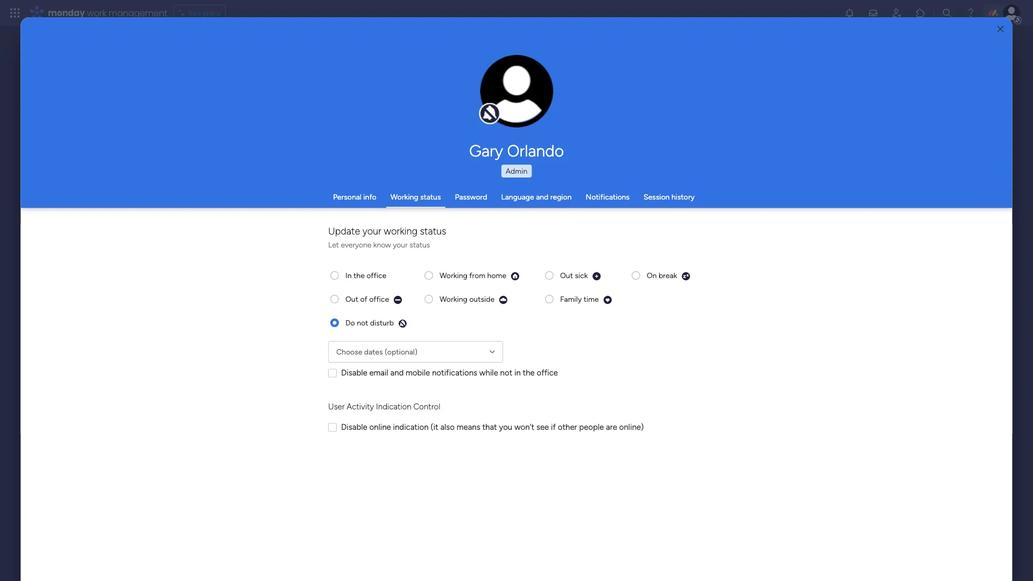 Task type: locate. For each thing, give the bounding box(es) containing it.
password link
[[455, 192, 487, 202]]

not left "in"
[[500, 368, 512, 378]]

working left outside
[[440, 295, 468, 304]]

disable down choose
[[341, 368, 367, 378]]

choose
[[336, 347, 362, 357]]

update your working status let everyone know your status
[[328, 225, 446, 249]]

home
[[487, 271, 506, 280]]

gary orlando dialog
[[21, 17, 1013, 581]]

working from home
[[440, 271, 506, 280]]

preview image right disturb on the left
[[398, 319, 407, 328]]

update
[[328, 225, 360, 237]]

1 horizontal spatial your
[[393, 240, 408, 249]]

won't
[[514, 422, 534, 432]]

out left sick
[[560, 271, 573, 280]]

help image
[[965, 8, 976, 18]]

apps image
[[915, 8, 926, 18]]

preview image for out of office
[[393, 295, 403, 305]]

notifications image
[[844, 8, 855, 18]]

1 vertical spatial out
[[345, 295, 358, 304]]

out left 'of'
[[345, 295, 358, 304]]

0 horizontal spatial preview image
[[592, 272, 601, 281]]

indication
[[376, 402, 411, 411]]

online)
[[619, 422, 644, 432]]

see
[[188, 8, 201, 17]]

1 vertical spatial office
[[369, 295, 389, 304]]

disable for disable email and mobile notifications while not in the office
[[341, 368, 367, 378]]

1 vertical spatial not
[[500, 368, 512, 378]]

do not disturb
[[345, 318, 394, 327]]

notifications
[[432, 368, 477, 378]]

status left password
[[420, 192, 441, 202]]

see
[[536, 422, 549, 432]]

disable for disable online indication (it also means that you won't see if other people are online)
[[341, 422, 367, 432]]

your up know
[[363, 225, 381, 237]]

2 horizontal spatial preview image
[[682, 272, 691, 281]]

working
[[384, 225, 418, 237]]

working right info
[[390, 192, 418, 202]]

working left from
[[440, 271, 468, 280]]

your
[[363, 225, 381, 237], [393, 240, 408, 249]]

out
[[560, 271, 573, 280], [345, 295, 358, 304]]

1 horizontal spatial the
[[523, 368, 535, 378]]

1 horizontal spatial and
[[536, 192, 549, 202]]

preview image for family time
[[603, 295, 612, 305]]

your down working
[[393, 240, 408, 249]]

preview image for do not disturb
[[398, 319, 407, 328]]

you
[[499, 422, 512, 432]]

not right the do
[[357, 318, 368, 327]]

1 horizontal spatial preview image
[[603, 295, 612, 305]]

preview image right time
[[603, 295, 612, 305]]

1 vertical spatial working
[[440, 271, 468, 280]]

2 vertical spatial working
[[440, 295, 468, 304]]

on break
[[647, 271, 677, 280]]

family time
[[560, 295, 599, 304]]

preview image for out sick
[[592, 272, 601, 281]]

0 horizontal spatial and
[[390, 368, 404, 378]]

personal
[[333, 192, 362, 202]]

and left region
[[536, 192, 549, 202]]

office
[[367, 271, 386, 280], [369, 295, 389, 304], [537, 368, 558, 378]]

time
[[584, 295, 599, 304]]

office right 'of'
[[369, 295, 389, 304]]

email
[[369, 368, 388, 378]]

office right "in"
[[537, 368, 558, 378]]

means
[[457, 422, 480, 432]]

picture
[[506, 106, 528, 115]]

in
[[514, 368, 521, 378]]

0 horizontal spatial out
[[345, 295, 358, 304]]

notifications
[[586, 192, 630, 202]]

user
[[328, 402, 345, 411]]

working status
[[390, 192, 441, 202]]

0 vertical spatial your
[[363, 225, 381, 237]]

from
[[469, 271, 485, 280]]

preview image right sick
[[592, 272, 601, 281]]

0 vertical spatial out
[[560, 271, 573, 280]]

0 vertical spatial status
[[420, 192, 441, 202]]

preview image for working outside
[[499, 295, 508, 305]]

user activity indication control
[[328, 402, 440, 411]]

monday
[[48, 7, 85, 19]]

preview image right home
[[511, 272, 520, 281]]

0 horizontal spatial the
[[354, 271, 365, 280]]

preview image up disturb on the left
[[393, 295, 403, 305]]

admin
[[506, 167, 527, 176]]

1 vertical spatial your
[[393, 240, 408, 249]]

info
[[363, 192, 377, 202]]

working for working status
[[390, 192, 418, 202]]

preview image right break
[[682, 272, 691, 281]]

indication
[[393, 422, 429, 432]]

see plans
[[188, 8, 221, 17]]

1 disable from the top
[[341, 368, 367, 378]]

status right working
[[420, 225, 446, 237]]

and
[[536, 192, 549, 202], [390, 368, 404, 378]]

in the office
[[345, 271, 386, 280]]

status down working
[[410, 240, 430, 249]]

preview image
[[511, 272, 520, 281], [393, 295, 403, 305], [499, 295, 508, 305], [398, 319, 407, 328]]

orlando
[[507, 141, 564, 160]]

disable
[[341, 368, 367, 378], [341, 422, 367, 432]]

1 horizontal spatial not
[[500, 368, 512, 378]]

0 vertical spatial not
[[357, 318, 368, 327]]

0 horizontal spatial your
[[363, 225, 381, 237]]

office up out of office
[[367, 271, 386, 280]]

0 vertical spatial office
[[367, 271, 386, 280]]

language
[[501, 192, 534, 202]]

1 vertical spatial disable
[[341, 422, 367, 432]]

disable online indication (it also means that you won't see if other people are online)
[[341, 422, 644, 432]]

0 vertical spatial disable
[[341, 368, 367, 378]]

preview image for on break
[[682, 272, 691, 281]]

other
[[558, 422, 577, 432]]

preview image
[[592, 272, 601, 281], [682, 272, 691, 281], [603, 295, 612, 305]]

1 vertical spatial the
[[523, 368, 535, 378]]

the right "in"
[[523, 368, 535, 378]]

the
[[354, 271, 365, 280], [523, 368, 535, 378]]

preview image right outside
[[499, 295, 508, 305]]

see plans button
[[174, 5, 226, 21]]

and right email
[[390, 368, 404, 378]]

working for working from home
[[440, 271, 468, 280]]

1 horizontal spatial out
[[560, 271, 573, 280]]

the right in
[[354, 271, 365, 280]]

disable down activity
[[341, 422, 367, 432]]

working
[[390, 192, 418, 202], [440, 271, 468, 280], [440, 295, 468, 304]]

gary orlando
[[469, 141, 564, 160]]

1 vertical spatial and
[[390, 368, 404, 378]]

close image
[[997, 25, 1004, 33]]

2 vertical spatial office
[[537, 368, 558, 378]]

office for out of office
[[369, 295, 389, 304]]

2 disable from the top
[[341, 422, 367, 432]]

dates
[[364, 347, 383, 357]]

if
[[551, 422, 556, 432]]

not
[[357, 318, 368, 327], [500, 368, 512, 378]]

office for in the office
[[367, 271, 386, 280]]

status
[[420, 192, 441, 202], [420, 225, 446, 237], [410, 240, 430, 249]]

1 vertical spatial status
[[420, 225, 446, 237]]

0 vertical spatial working
[[390, 192, 418, 202]]

profile
[[520, 97, 540, 105]]



Task type: describe. For each thing, give the bounding box(es) containing it.
change
[[494, 97, 518, 105]]

language and region
[[501, 192, 572, 202]]

working for working outside
[[440, 295, 468, 304]]

out for out sick
[[560, 271, 573, 280]]

online
[[369, 422, 391, 432]]

language and region link
[[501, 192, 572, 202]]

gary
[[469, 141, 503, 160]]

password
[[455, 192, 487, 202]]

region
[[550, 192, 572, 202]]

of
[[360, 295, 367, 304]]

out sick
[[560, 271, 588, 280]]

family
[[560, 295, 582, 304]]

(it
[[431, 422, 438, 432]]

search everything image
[[942, 8, 952, 18]]

gary orlando image
[[1003, 4, 1020, 22]]

session
[[644, 192, 670, 202]]

are
[[606, 422, 617, 432]]

on
[[647, 271, 657, 280]]

0 vertical spatial and
[[536, 192, 549, 202]]

disable email and mobile notifications while not in the office
[[341, 368, 558, 378]]

0 horizontal spatial not
[[357, 318, 368, 327]]

out for out of office
[[345, 295, 358, 304]]

know
[[373, 240, 391, 249]]

session history link
[[644, 192, 695, 202]]

sick
[[575, 271, 588, 280]]

select product image
[[10, 8, 20, 18]]

personal info link
[[333, 192, 377, 202]]

everyone
[[341, 240, 371, 249]]

invite members image
[[892, 8, 902, 18]]

plans
[[203, 8, 221, 17]]

gary orlando button
[[369, 141, 665, 160]]

management
[[109, 7, 167, 19]]

people
[[579, 422, 604, 432]]

break
[[659, 271, 677, 280]]

inbox image
[[868, 8, 879, 18]]

work
[[87, 7, 106, 19]]

monday work management
[[48, 7, 167, 19]]

outside
[[469, 295, 495, 304]]

2 vertical spatial status
[[410, 240, 430, 249]]

also
[[440, 422, 455, 432]]

preview image for working from home
[[511, 272, 520, 281]]

let
[[328, 240, 339, 249]]

change profile picture
[[494, 97, 540, 115]]

working status link
[[390, 192, 441, 202]]

activity
[[347, 402, 374, 411]]

session history
[[644, 192, 695, 202]]

while
[[479, 368, 498, 378]]

control
[[413, 402, 440, 411]]

mobile
[[406, 368, 430, 378]]

working outside
[[440, 295, 495, 304]]

that
[[482, 422, 497, 432]]

disturb
[[370, 318, 394, 327]]

in
[[345, 271, 352, 280]]

0 vertical spatial the
[[354, 271, 365, 280]]

history
[[672, 192, 695, 202]]

personal info
[[333, 192, 377, 202]]

notifications link
[[586, 192, 630, 202]]

out of office
[[345, 295, 389, 304]]

do
[[345, 318, 355, 327]]

(optional)
[[385, 347, 417, 357]]

change profile picture button
[[480, 55, 553, 128]]

choose dates (optional)
[[336, 347, 417, 357]]



Task type: vqa. For each thing, say whether or not it's contained in the screenshot.
sick
yes



